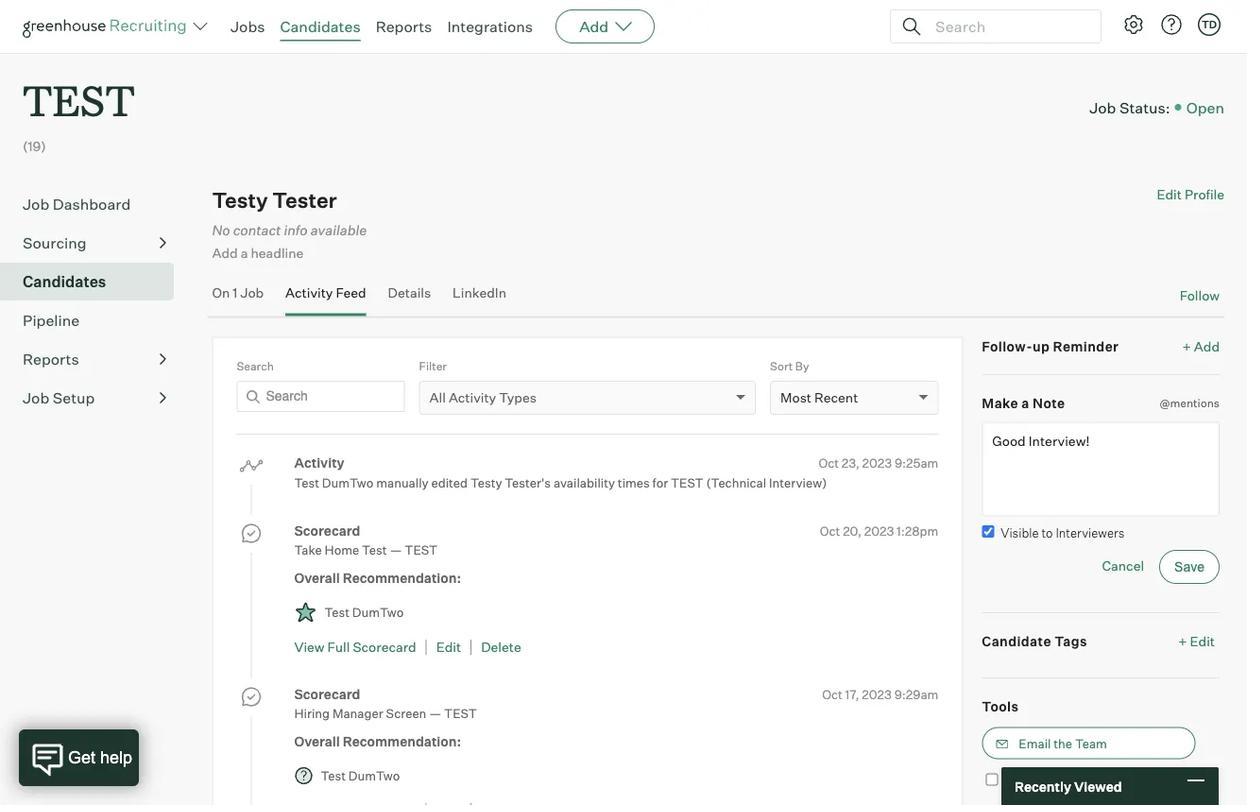 Task type: locate. For each thing, give the bounding box(es) containing it.
+ for + add
[[1183, 338, 1192, 354]]

setup
[[53, 389, 95, 408]]

status:
[[1120, 98, 1171, 117]]

overall for hiring
[[294, 733, 340, 749]]

oct for oct 20, 2023 1:28pm
[[820, 523, 841, 538]]

0 horizontal spatial edit
[[436, 639, 461, 655]]

1 vertical spatial candidates link
[[23, 271, 166, 293]]

email left the
[[1019, 736, 1052, 751]]

scorecard up hiring
[[294, 686, 361, 703]]

2 horizontal spatial add
[[1195, 338, 1220, 354]]

0 vertical spatial activity
[[286, 284, 333, 301]]

sort
[[770, 359, 793, 373]]

Visible to Interviewers checkbox
[[982, 525, 995, 538]]

follow
[[1180, 287, 1220, 304]]

2 recommendation: from the top
[[343, 733, 461, 749]]

availability
[[554, 475, 615, 490]]

1 horizontal spatial candidates link
[[280, 17, 361, 36]]

oct left 17,
[[823, 687, 843, 702]]

job status:
[[1090, 98, 1171, 117]]

dumtwo down hiring manager screen — test
[[349, 768, 400, 783]]

add button
[[556, 9, 655, 43]]

0 vertical spatial email
[[1019, 736, 1052, 751]]

email right not
[[1047, 774, 1079, 789]]

0 horizontal spatial reports
[[23, 350, 79, 369]]

0 horizontal spatial search text field
[[237, 381, 405, 412]]

1 horizontal spatial —
[[429, 705, 442, 721]]

+ inside + add link
[[1183, 338, 1192, 354]]

2 vertical spatial activity
[[294, 454, 345, 471]]

1 vertical spatial +
[[1179, 633, 1188, 650]]

test
[[23, 72, 135, 128], [671, 475, 704, 490], [405, 542, 438, 557], [444, 705, 477, 721]]

add inside testy tester no contact info available add a headline
[[212, 245, 238, 261]]

overall recommendation: for screen
[[294, 733, 461, 749]]

0 horizontal spatial candidates link
[[23, 271, 166, 293]]

for
[[653, 475, 668, 490]]

9:29am
[[895, 687, 939, 702]]

jobs link
[[231, 17, 265, 36]]

+ down save button
[[1179, 633, 1188, 650]]

overall recommendation: down take home test — test at the left bottom
[[294, 569, 461, 586]]

dashboard
[[53, 195, 131, 214]]

1 vertical spatial testy
[[471, 475, 502, 490]]

1 vertical spatial —
[[429, 705, 442, 721]]

1 vertical spatial overall recommendation:
[[294, 733, 461, 749]]

0 vertical spatial overall recommendation:
[[294, 569, 461, 586]]

2023 right 20, on the right of the page
[[865, 523, 894, 538]]

0 horizontal spatial —
[[390, 542, 402, 557]]

1 vertical spatial candidates
[[23, 272, 106, 291]]

recommendation: down take home test — test at the left bottom
[[343, 569, 461, 586]]

most recent
[[781, 389, 859, 406]]

oct left 23, in the bottom of the page
[[819, 455, 839, 470]]

test right for
[[671, 475, 704, 490]]

1 overall from the top
[[294, 569, 340, 586]]

0 horizontal spatial testy
[[212, 187, 268, 213]]

save button
[[1160, 550, 1220, 584]]

0 horizontal spatial add
[[212, 245, 238, 261]]

test dumtwo up view full scorecard
[[325, 605, 404, 620]]

test dumtwo
[[325, 605, 404, 620], [321, 768, 400, 783]]

most recent option
[[781, 389, 859, 406]]

test dumtwo right no decision icon
[[321, 768, 400, 783]]

— right screen
[[429, 705, 442, 721]]

2 overall from the top
[[294, 733, 340, 749]]

viewed
[[1075, 778, 1123, 795]]

delete
[[481, 639, 522, 655]]

strong yes image
[[294, 601, 317, 624]]

a down contact
[[241, 245, 248, 261]]

test link
[[23, 53, 135, 132]]

candidates link
[[280, 17, 361, 36], [23, 271, 166, 293]]

2 vertical spatial dumtwo
[[349, 768, 400, 783]]

—
[[390, 542, 402, 557], [429, 705, 442, 721]]

reports link left integrations link
[[376, 17, 432, 36]]

— right home
[[390, 542, 402, 557]]

1 vertical spatial dumtwo
[[352, 605, 404, 620]]

+ edit link
[[1174, 628, 1220, 654]]

testy
[[212, 187, 268, 213], [471, 475, 502, 490]]

available
[[311, 221, 367, 238]]

2 vertical spatial oct
[[823, 687, 843, 702]]

1 vertical spatial email
[[1047, 774, 1079, 789]]

job
[[1090, 98, 1117, 117], [23, 195, 49, 214], [241, 284, 264, 301], [23, 389, 49, 408]]

+ inside + edit link
[[1179, 633, 1188, 650]]

activity feed
[[286, 284, 366, 301]]

add
[[580, 17, 609, 36], [212, 245, 238, 261], [1195, 338, 1220, 354]]

hiring
[[294, 705, 330, 721]]

1 horizontal spatial candidates
[[280, 17, 361, 36]]

1 vertical spatial search text field
[[237, 381, 405, 412]]

candidates link right jobs link
[[280, 17, 361, 36]]

candidates
[[280, 17, 361, 36], [23, 272, 106, 291]]

edit for edit profile
[[1157, 186, 1182, 203]]

dumtwo left manually
[[322, 475, 374, 490]]

0 vertical spatial candidates link
[[280, 17, 361, 36]]

+ add link
[[1183, 337, 1220, 355]]

edit down save button
[[1191, 633, 1216, 650]]

0 vertical spatial search text field
[[931, 13, 1084, 40]]

0 vertical spatial a
[[241, 245, 248, 261]]

note
[[1033, 395, 1066, 411]]

activity up take
[[294, 454, 345, 471]]

oct for oct 17, 2023 9:29am
[[823, 687, 843, 702]]

+ add
[[1183, 338, 1220, 354]]

1 vertical spatial scorecard
[[353, 639, 417, 655]]

view full scorecard
[[294, 639, 417, 655]]

0 vertical spatial +
[[1183, 338, 1192, 354]]

edit link
[[436, 639, 461, 655]]

edit left delete
[[436, 639, 461, 655]]

testy right edited
[[471, 475, 502, 490]]

edit left profile
[[1157, 186, 1182, 203]]

candidate tags
[[982, 633, 1088, 650]]

td button
[[1195, 9, 1225, 40]]

to
[[1042, 525, 1054, 541]]

Do Not Email checkbox
[[986, 774, 999, 786]]

edit
[[1157, 186, 1182, 203], [1191, 633, 1216, 650], [436, 639, 461, 655]]

activity for activity feed
[[286, 284, 333, 301]]

0 vertical spatial test dumtwo
[[325, 605, 404, 620]]

Search text field
[[931, 13, 1084, 40], [237, 381, 405, 412]]

+ down follow link
[[1183, 338, 1192, 354]]

1 vertical spatial reports link
[[23, 348, 166, 371]]

0 vertical spatial —
[[390, 542, 402, 557]]

test
[[294, 475, 319, 490], [362, 542, 387, 557], [325, 605, 350, 620], [321, 768, 346, 783]]

add inside "popup button"
[[580, 17, 609, 36]]

home
[[325, 542, 359, 557]]

9:25am
[[895, 455, 939, 470]]

test up take
[[294, 475, 319, 490]]

0 vertical spatial add
[[580, 17, 609, 36]]

on 1 job
[[212, 284, 264, 301]]

1 horizontal spatial add
[[580, 17, 609, 36]]

1 vertical spatial add
[[212, 245, 238, 261]]

2023
[[863, 455, 892, 470], [865, 523, 894, 538], [862, 687, 892, 702]]

1 vertical spatial oct
[[820, 523, 841, 538]]

1 recommendation: from the top
[[343, 569, 461, 586]]

1 vertical spatial recommendation:
[[343, 733, 461, 749]]

not
[[1023, 774, 1044, 789]]

2 overall recommendation: from the top
[[294, 733, 461, 749]]

activity
[[286, 284, 333, 301], [449, 389, 496, 406], [294, 454, 345, 471]]

headline
[[251, 245, 304, 261]]

dumtwo
[[322, 475, 374, 490], [352, 605, 404, 620], [349, 768, 400, 783]]

0 vertical spatial reports link
[[376, 17, 432, 36]]

+
[[1183, 338, 1192, 354], [1179, 633, 1188, 650]]

a
[[241, 245, 248, 261], [1022, 395, 1030, 411]]

activity left the feed
[[286, 284, 333, 301]]

0 vertical spatial 2023
[[863, 455, 892, 470]]

testy tester no contact info available add a headline
[[212, 187, 367, 261]]

job up sourcing
[[23, 195, 49, 214]]

oct for oct 23, 2023 9:25am
[[819, 455, 839, 470]]

jobs
[[231, 17, 265, 36]]

reports link down pipeline link
[[23, 348, 166, 371]]

info
[[284, 221, 308, 238]]

0 vertical spatial oct
[[819, 455, 839, 470]]

td button
[[1199, 13, 1221, 36]]

2 horizontal spatial edit
[[1191, 633, 1216, 650]]

0 horizontal spatial a
[[241, 245, 248, 261]]

0 horizontal spatial candidates
[[23, 272, 106, 291]]

dumtwo for manager
[[349, 768, 400, 783]]

dumtwo up view full scorecard
[[352, 605, 404, 620]]

0 vertical spatial reports
[[376, 17, 432, 36]]

follow-
[[982, 338, 1033, 354]]

2 vertical spatial scorecard
[[294, 686, 361, 703]]

td
[[1202, 18, 1218, 31]]

scorecard right full
[[353, 639, 417, 655]]

2023 for 9:25am
[[863, 455, 892, 470]]

1 vertical spatial test dumtwo
[[321, 768, 400, 783]]

2023 right 17,
[[862, 687, 892, 702]]

oct left 20, on the right of the page
[[820, 523, 841, 538]]

— for take home test
[[390, 542, 402, 557]]

search
[[237, 359, 274, 373]]

activity right all
[[449, 389, 496, 406]]

edit for edit link
[[436, 639, 461, 655]]

recommendation: down screen
[[343, 733, 461, 749]]

1 vertical spatial overall
[[294, 733, 340, 749]]

job for job dashboard
[[23, 195, 49, 214]]

candidates right jobs link
[[280, 17, 361, 36]]

overall down take
[[294, 569, 340, 586]]

1 vertical spatial 2023
[[865, 523, 894, 538]]

contact
[[233, 221, 281, 238]]

test right strong yes icon at the bottom left
[[325, 605, 350, 620]]

sourcing link
[[23, 232, 166, 254]]

reports down pipeline
[[23, 350, 79, 369]]

overall recommendation: down hiring manager screen — test
[[294, 733, 461, 749]]

1 vertical spatial reports
[[23, 350, 79, 369]]

activity for activity
[[294, 454, 345, 471]]

1 overall recommendation: from the top
[[294, 569, 461, 586]]

1 horizontal spatial search text field
[[931, 13, 1084, 40]]

1 vertical spatial a
[[1022, 395, 1030, 411]]

a left note
[[1022, 395, 1030, 411]]

reports left integrations link
[[376, 17, 432, 36]]

0 vertical spatial testy
[[212, 187, 268, 213]]

no decision image
[[294, 766, 313, 785]]

job left the setup
[[23, 389, 49, 408]]

test dumtwo manually edited testy tester's availability times for test (technical interview)
[[294, 475, 827, 490]]

2023 right 23, in the bottom of the page
[[863, 455, 892, 470]]

manager
[[333, 705, 384, 721]]

scorecard up home
[[294, 523, 361, 539]]

0 horizontal spatial reports link
[[23, 348, 166, 371]]

scorecard for home
[[294, 523, 361, 539]]

candidates link down sourcing link
[[23, 271, 166, 293]]

0 vertical spatial overall
[[294, 569, 340, 586]]

1 horizontal spatial edit
[[1157, 186, 1182, 203]]

0 vertical spatial scorecard
[[294, 523, 361, 539]]

0 vertical spatial recommendation:
[[343, 569, 461, 586]]

2 vertical spatial 2023
[[862, 687, 892, 702]]

1 horizontal spatial reports link
[[376, 17, 432, 36]]

job left status:
[[1090, 98, 1117, 117]]

cancel
[[1103, 558, 1145, 574]]

oct 23, 2023 9:25am
[[819, 455, 939, 470]]

1 horizontal spatial a
[[1022, 395, 1030, 411]]

email inside button
[[1019, 736, 1052, 751]]

candidates down sourcing
[[23, 272, 106, 291]]

full
[[328, 639, 350, 655]]

testy up contact
[[212, 187, 268, 213]]

integrations
[[447, 17, 533, 36]]

overall down hiring
[[294, 733, 340, 749]]



Task type: describe. For each thing, give the bounding box(es) containing it.
1 horizontal spatial testy
[[471, 475, 502, 490]]

oct 17, 2023 9:29am
[[823, 687, 939, 702]]

test dumtwo for home
[[325, 605, 404, 620]]

recently
[[1015, 778, 1072, 795]]

dumtwo for home
[[352, 605, 404, 620]]

(technical
[[707, 475, 767, 490]]

take home test — test
[[294, 542, 438, 557]]

configure image
[[1123, 13, 1146, 36]]

sourcing
[[23, 234, 87, 253]]

+ for + edit
[[1179, 633, 1188, 650]]

job setup link
[[23, 387, 166, 409]]

times
[[618, 475, 650, 490]]

manually
[[376, 475, 429, 490]]

a inside testy tester no contact info available add a headline
[[241, 245, 248, 261]]

sort by
[[770, 359, 810, 373]]

pipeline
[[23, 311, 80, 330]]

test dumtwo for manager
[[321, 768, 400, 783]]

on 1 job link
[[212, 284, 264, 312]]

tags
[[1055, 633, 1088, 650]]

all
[[430, 389, 446, 406]]

overall for take
[[294, 569, 340, 586]]

testy inside testy tester no contact info available add a headline
[[212, 187, 268, 213]]

pipeline link
[[23, 309, 166, 332]]

integrations link
[[447, 17, 533, 36]]

2 vertical spatial add
[[1195, 338, 1220, 354]]

0 vertical spatial dumtwo
[[322, 475, 374, 490]]

visible
[[1001, 525, 1039, 541]]

make a note
[[982, 395, 1066, 411]]

interviewers
[[1056, 525, 1125, 541]]

tester
[[273, 187, 337, 213]]

reminder
[[1054, 338, 1120, 354]]

job setup
[[23, 389, 95, 408]]

job for job setup
[[23, 389, 49, 408]]

email the team
[[1019, 736, 1108, 751]]

greenhouse recruiting image
[[23, 15, 193, 38]]

scorecard for manager
[[294, 686, 361, 703]]

test right screen
[[444, 705, 477, 721]]

view full scorecard link
[[294, 639, 417, 655]]

test right no decision icon
[[321, 768, 346, 783]]

— for hiring manager screen
[[429, 705, 442, 721]]

recently viewed
[[1015, 778, 1123, 795]]

all activity types
[[430, 389, 537, 406]]

recommendation: for screen
[[343, 733, 461, 749]]

types
[[499, 389, 537, 406]]

1 vertical spatial activity
[[449, 389, 496, 406]]

most
[[781, 389, 812, 406]]

1 horizontal spatial reports
[[376, 17, 432, 36]]

view
[[294, 639, 325, 655]]

make
[[982, 395, 1019, 411]]

by
[[796, 359, 810, 373]]

0 vertical spatial candidates
[[280, 17, 361, 36]]

job right 1
[[241, 284, 264, 301]]

save
[[1175, 559, 1205, 574]]

team
[[1076, 736, 1108, 751]]

@mentions
[[1160, 396, 1220, 410]]

1
[[233, 284, 238, 301]]

overall recommendation: for test
[[294, 569, 461, 586]]

test right home
[[362, 542, 387, 557]]

screen
[[386, 705, 427, 721]]

edit profile link
[[1157, 186, 1225, 203]]

2023 for 1:28pm
[[865, 523, 894, 538]]

edit inside + edit link
[[1191, 633, 1216, 650]]

2023 for 9:29am
[[862, 687, 892, 702]]

feed
[[336, 284, 366, 301]]

recent
[[815, 389, 859, 406]]

details link
[[388, 284, 431, 312]]

reports inside 'link'
[[23, 350, 79, 369]]

do not email
[[1004, 774, 1079, 789]]

filter
[[419, 359, 447, 373]]

open
[[1187, 98, 1225, 117]]

email the team button
[[982, 727, 1196, 759]]

edit profile
[[1157, 186, 1225, 203]]

activity feed link
[[286, 284, 366, 312]]

follow-up reminder
[[982, 338, 1120, 354]]

the
[[1054, 736, 1073, 751]]

follow link
[[1180, 286, 1220, 305]]

17,
[[846, 687, 860, 702]]

job dashboard link
[[23, 193, 166, 216]]

job dashboard
[[23, 195, 131, 214]]

@mentions link
[[1160, 394, 1220, 412]]

visible to interviewers
[[1001, 525, 1125, 541]]

hiring manager screen — test
[[294, 705, 477, 721]]

test up (19)
[[23, 72, 135, 128]]

linkedin link
[[453, 284, 507, 312]]

profile
[[1185, 186, 1225, 203]]

delete link
[[481, 639, 522, 655]]

cancel link
[[1103, 558, 1160, 574]]

on
[[212, 284, 230, 301]]

recommendation: for test
[[343, 569, 461, 586]]

20,
[[843, 523, 862, 538]]

details
[[388, 284, 431, 301]]

1:28pm
[[897, 523, 939, 538]]

oct 20, 2023 1:28pm
[[820, 523, 939, 538]]

interview)
[[769, 475, 827, 490]]

tester's
[[505, 475, 551, 490]]

linkedin
[[453, 284, 507, 301]]

no
[[212, 221, 230, 238]]

candidate
[[982, 633, 1052, 650]]

+ edit
[[1179, 633, 1216, 650]]

up
[[1033, 338, 1050, 354]]

Good Interview! text field
[[982, 422, 1220, 516]]

test down manually
[[405, 542, 438, 557]]

job for job status:
[[1090, 98, 1117, 117]]



Task type: vqa. For each thing, say whether or not it's contained in the screenshot.
University 'option'
no



